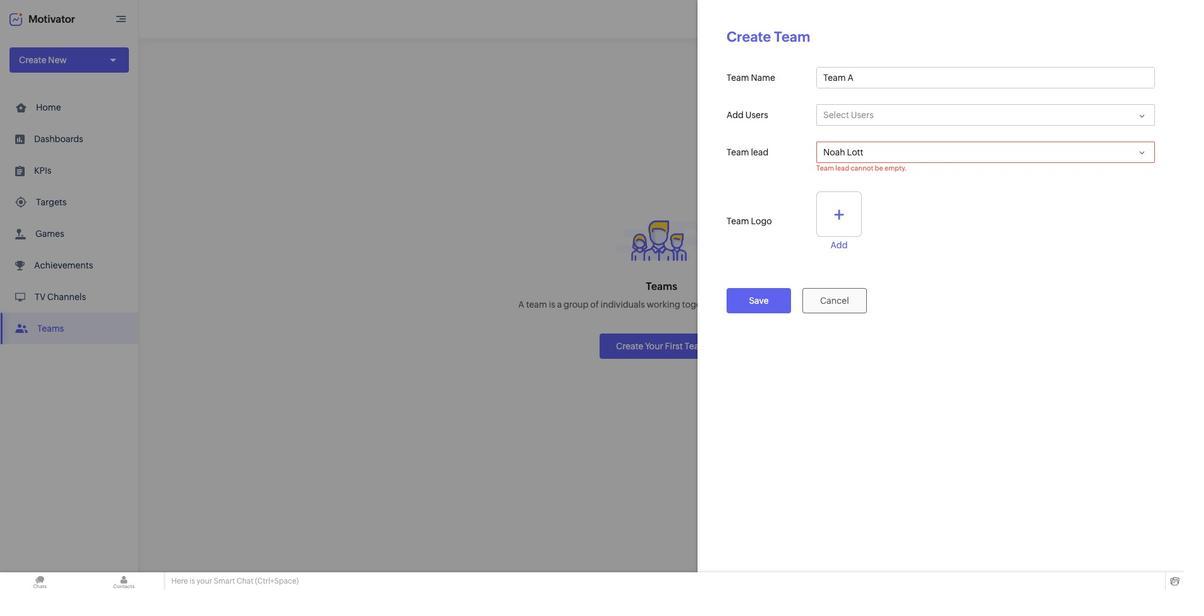 Task type: vqa. For each thing, say whether or not it's contained in the screenshot.
topmost CREATED
no



Task type: locate. For each thing, give the bounding box(es) containing it.
0 horizontal spatial add
[[727, 110, 744, 120]]

new
[[48, 55, 67, 65]]

create your first team button
[[600, 333, 724, 359]]

create new
[[19, 55, 67, 65]]

users
[[746, 110, 769, 120], [851, 110, 874, 120]]

0 horizontal spatial teams
[[37, 324, 64, 334]]

lead down noah lott
[[836, 164, 850, 172]]

1 horizontal spatial create
[[616, 341, 644, 351]]

add
[[727, 110, 744, 120], [831, 240, 848, 250]]

Select Users field
[[817, 104, 1156, 126]]

0 vertical spatial is
[[549, 299, 556, 309]]

create inside button
[[616, 341, 644, 351]]

create left new
[[19, 55, 46, 65]]

smart
[[214, 577, 235, 586]]

Noah Lott field
[[817, 142, 1156, 163]]

1 vertical spatial add
[[831, 240, 848, 250]]

users inside 'field'
[[851, 110, 874, 120]]

1 vertical spatial is
[[190, 577, 195, 586]]

0 horizontal spatial users
[[746, 110, 769, 120]]

1 horizontal spatial add
[[831, 240, 848, 250]]

0 vertical spatial add
[[727, 110, 744, 120]]

1 users from the left
[[746, 110, 769, 120]]

cancel button
[[803, 288, 867, 314]]

create for create your first team
[[616, 341, 644, 351]]

lead
[[751, 147, 769, 157], [836, 164, 850, 172]]

lott
[[847, 147, 864, 157]]

add down +
[[831, 240, 848, 250]]

is left a
[[549, 299, 556, 309]]

users down 'team name' on the top right of the page
[[746, 110, 769, 120]]

is
[[549, 299, 556, 309], [190, 577, 195, 586]]

team
[[526, 299, 547, 309]]

0 vertical spatial create
[[727, 29, 771, 45]]

is left your
[[190, 577, 195, 586]]

team lead
[[727, 147, 769, 157]]

chat
[[237, 577, 254, 586]]

1 horizontal spatial teams
[[646, 280, 678, 292]]

empty.
[[885, 164, 907, 172]]

1 vertical spatial teams
[[37, 324, 64, 334]]

create up 'team name' on the top right of the page
[[727, 29, 771, 45]]

goal.
[[785, 299, 805, 309]]

teams
[[646, 280, 678, 292], [37, 324, 64, 334]]

1 horizontal spatial is
[[549, 299, 556, 309]]

team left name
[[727, 73, 749, 83]]

user image
[[1145, 9, 1166, 29]]

add for add users
[[727, 110, 744, 120]]

team down noah
[[817, 164, 834, 172]]

0 horizontal spatial create
[[19, 55, 46, 65]]

select users
[[824, 110, 874, 120]]

a
[[518, 299, 525, 309]]

1 horizontal spatial users
[[851, 110, 874, 120]]

team right first in the right bottom of the page
[[685, 341, 707, 351]]

team lead cannot be empty.
[[817, 164, 907, 172]]

team
[[774, 29, 811, 45], [727, 73, 749, 83], [727, 147, 749, 157], [817, 164, 834, 172], [727, 216, 749, 226], [685, 341, 707, 351]]

a
[[557, 299, 562, 309]]

team up name
[[774, 29, 811, 45]]

create left your
[[616, 341, 644, 351]]

teams up a team is a group of individuals working together to achieve their goal. at the bottom of page
[[646, 280, 678, 292]]

lead for team lead
[[751, 147, 769, 157]]

achievements
[[34, 260, 93, 271]]

motivator
[[28, 13, 75, 25]]

your
[[645, 341, 664, 351]]

lead down the "add users"
[[751, 147, 769, 157]]

2 vertical spatial create
[[616, 341, 644, 351]]

create
[[727, 29, 771, 45], [19, 55, 46, 65], [616, 341, 644, 351]]

1 vertical spatial create
[[19, 55, 46, 65]]

first
[[665, 341, 683, 351]]

save
[[749, 296, 769, 306]]

0 horizontal spatial lead
[[751, 147, 769, 157]]

noah
[[824, 147, 846, 157]]

0 vertical spatial lead
[[751, 147, 769, 157]]

users right select
[[851, 110, 874, 120]]

add for add
[[831, 240, 848, 250]]

add up team lead
[[727, 110, 744, 120]]

create team
[[727, 29, 811, 45]]

1 vertical spatial lead
[[836, 164, 850, 172]]

1 horizontal spatial lead
[[836, 164, 850, 172]]

list
[[0, 92, 138, 345]]

teams down tv channels
[[37, 324, 64, 334]]

2 horizontal spatial create
[[727, 29, 771, 45]]

to
[[720, 299, 728, 309]]

team down the "add users"
[[727, 147, 749, 157]]

None text field
[[817, 68, 1155, 88]]

2 users from the left
[[851, 110, 874, 120]]

team left logo
[[727, 216, 749, 226]]



Task type: describe. For each thing, give the bounding box(es) containing it.
together
[[682, 299, 718, 309]]

achieve
[[730, 299, 762, 309]]

team inside button
[[685, 341, 707, 351]]

add users
[[727, 110, 769, 120]]

team name
[[727, 73, 776, 83]]

team for team lead
[[727, 147, 749, 157]]

of
[[591, 299, 599, 309]]

lead for team lead cannot be empty.
[[836, 164, 850, 172]]

tv
[[35, 292, 45, 302]]

cancel
[[820, 296, 849, 306]]

team for team lead cannot be empty.
[[817, 164, 834, 172]]

save button
[[727, 288, 791, 314]]

team for team logo
[[727, 216, 749, 226]]

group
[[564, 299, 589, 309]]

targets
[[36, 197, 67, 207]]

logo
[[751, 216, 772, 226]]

create your first team
[[616, 341, 707, 351]]

teams inside list
[[37, 324, 64, 334]]

contacts image
[[84, 573, 164, 590]]

here is your smart chat (ctrl+space)
[[171, 577, 299, 586]]

working
[[647, 299, 681, 309]]

list containing home
[[0, 92, 138, 345]]

individuals
[[601, 299, 645, 309]]

users for select users
[[851, 110, 874, 120]]

select
[[824, 110, 850, 120]]

their
[[764, 299, 783, 309]]

0 vertical spatial teams
[[646, 280, 678, 292]]

channels
[[47, 292, 86, 302]]

cannot
[[851, 164, 874, 172]]

be
[[875, 164, 884, 172]]

chats image
[[0, 573, 80, 590]]

games
[[35, 229, 64, 239]]

(ctrl+space)
[[255, 577, 299, 586]]

tv channels
[[35, 292, 86, 302]]

home
[[36, 102, 61, 113]]

create for create team
[[727, 29, 771, 45]]

+
[[834, 203, 845, 226]]

name
[[751, 73, 776, 83]]

noah lott
[[824, 147, 864, 157]]

create for create new
[[19, 55, 46, 65]]

team logo
[[727, 216, 772, 226]]

here
[[171, 577, 188, 586]]

dashboards
[[34, 134, 83, 144]]

your
[[197, 577, 212, 586]]

a team is a group of individuals working together to achieve their goal.
[[518, 299, 805, 309]]

team for team name
[[727, 73, 749, 83]]

kpis
[[34, 166, 52, 176]]

0 horizontal spatial is
[[190, 577, 195, 586]]

users for add users
[[746, 110, 769, 120]]



